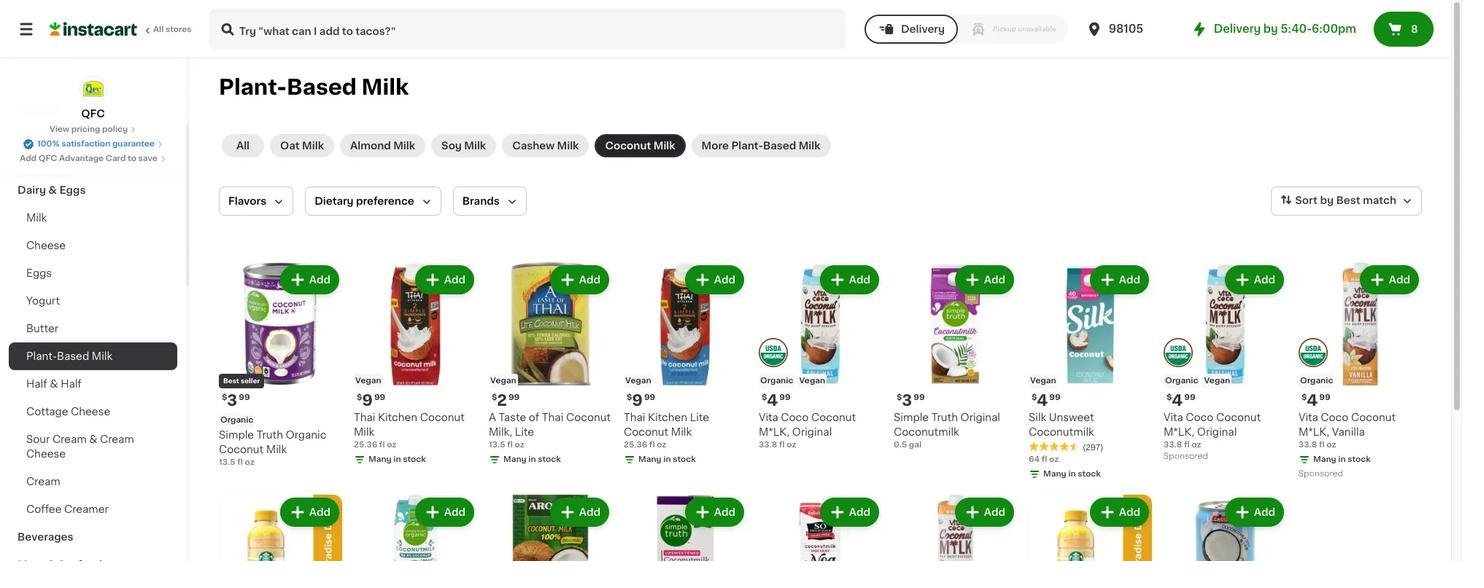 Task type: describe. For each thing, give the bounding box(es) containing it.
100%
[[37, 140, 59, 148]]

sour
[[26, 435, 50, 445]]

vita for second item badge image from the right
[[1164, 413, 1183, 423]]

flavors
[[228, 196, 266, 207]]

0 horizontal spatial eggs
[[26, 269, 52, 279]]

2 $ 4 99 from the left
[[1032, 393, 1061, 409]]

dairy & eggs link
[[9, 177, 177, 204]]

by for delivery
[[1264, 23, 1278, 34]]

100% satisfaction guarantee
[[37, 140, 155, 148]]

produce link
[[9, 149, 177, 177]]

4 99 from the left
[[644, 394, 656, 402]]

2 3 from the left
[[902, 393, 912, 409]]

coconutmilk inside "simple truth original coconutmilk 0.5 gal"
[[894, 428, 959, 438]]

coco inside vita coco coconut m*lk, vanilla 33.8 fl oz
[[1321, 413, 1349, 423]]

fl inside vita coco coconut m*lk, vanilla 33.8 fl oz
[[1319, 441, 1325, 450]]

5 99 from the left
[[780, 394, 791, 402]]

organic vegan for 3rd item badge image from right
[[760, 377, 825, 385]]

vita for 3rd item badge image from right
[[759, 413, 778, 423]]

0 vertical spatial qfc
[[81, 109, 105, 119]]

dairy & eggs
[[18, 185, 86, 196]]

oat
[[280, 141, 300, 151]]

2 half from the left
[[61, 379, 82, 390]]

qfc link
[[79, 76, 107, 121]]

33.8 for 3rd item badge image from right
[[759, 441, 777, 450]]

coconut milk
[[605, 141, 675, 151]]

all stores link
[[50, 9, 193, 50]]

vegan for thai kitchen coconut milk
[[355, 377, 381, 385]]

98105
[[1109, 23, 1144, 34]]

6 99 from the left
[[914, 394, 925, 402]]

in for 33.8
[[1339, 456, 1346, 464]]

seller
[[241, 378, 260, 385]]

many for fl
[[369, 456, 392, 464]]

preference
[[356, 196, 414, 207]]

lists
[[41, 50, 66, 61]]

0 horizontal spatial plant-based milk
[[26, 352, 113, 362]]

a
[[489, 413, 496, 423]]

1 horizontal spatial eggs
[[59, 185, 86, 196]]

coconut milk link
[[595, 134, 686, 158]]

$ 9 99 for thai kitchen lite coconut milk
[[627, 393, 656, 409]]

1 vertical spatial qfc
[[39, 155, 57, 163]]

1 vita coco coconut m*lk, original 33.8 fl oz from the left
[[759, 413, 856, 450]]

more plant-based milk
[[702, 141, 821, 151]]

silk unsweet coconutmilk
[[1029, 413, 1094, 438]]

99 inside $ 2 99
[[509, 394, 520, 402]]

a taste of thai coconut milk, lite 13.5 fl oz
[[489, 413, 611, 450]]

coffee creamer link
[[9, 496, 177, 524]]

milk,
[[489, 428, 512, 438]]

8 $ from the left
[[1167, 394, 1172, 402]]

many for milk,
[[504, 456, 527, 464]]

$ 9 99 for thai kitchen coconut milk
[[357, 393, 386, 409]]

coconut inside thai kitchen coconut milk 25.36 fl oz
[[420, 413, 465, 423]]

cream inside cream link
[[26, 477, 60, 487]]

64
[[1029, 456, 1040, 464]]

1 3 from the left
[[227, 393, 237, 409]]

oat milk link
[[270, 134, 334, 158]]

oz inside simple truth organic coconut milk 13.5 fl oz
[[245, 459, 254, 467]]

view
[[50, 126, 69, 134]]

25.36 inside thai kitchen lite coconut milk 25.36 fl oz
[[624, 441, 647, 450]]

oz inside thai kitchen coconut milk 25.36 fl oz
[[387, 441, 396, 450]]

64 fl oz
[[1029, 456, 1059, 464]]

lists link
[[9, 41, 177, 70]]

2 $ 3 99 from the left
[[897, 393, 925, 409]]

many in stock for milk,
[[504, 456, 561, 464]]

unsweet
[[1049, 413, 1094, 423]]

13.5 inside the a taste of thai coconut milk, lite 13.5 fl oz
[[489, 441, 505, 450]]

cashew milk link
[[502, 134, 589, 158]]

1 $ 4 99 from the left
[[762, 393, 791, 409]]

truth for coconut
[[257, 431, 283, 441]]

beverages link
[[9, 524, 177, 552]]

save
[[138, 155, 158, 163]]

yogurt link
[[9, 288, 177, 315]]

2
[[497, 393, 507, 409]]

cottage cheese link
[[9, 398, 177, 426]]

kitchen for milk
[[378, 413, 418, 423]]

brands
[[462, 196, 500, 207]]

soy
[[442, 141, 462, 151]]

milk inside 'link'
[[393, 141, 415, 151]]

cottage
[[26, 407, 68, 417]]

4 $ from the left
[[627, 394, 632, 402]]

brands button
[[453, 187, 527, 216]]

many for 33.8
[[1314, 456, 1337, 464]]

& for dairy
[[48, 185, 57, 196]]

delivery by 5:40-6:00pm
[[1214, 23, 1357, 34]]

milk inside thai kitchen coconut milk 25.36 fl oz
[[354, 428, 375, 438]]

coffee
[[26, 505, 62, 515]]

silk
[[1029, 413, 1047, 423]]

organic inside simple truth organic coconut milk 13.5 fl oz
[[286, 431, 327, 441]]

7 $ from the left
[[1032, 394, 1037, 402]]

(297)
[[1083, 444, 1104, 452]]

coconut inside the a taste of thai coconut milk, lite 13.5 fl oz
[[566, 413, 611, 423]]

sour cream & cream cheese link
[[9, 426, 177, 468]]

1 $ from the left
[[222, 394, 227, 402]]

best seller
[[223, 378, 260, 385]]

simple truth organic coconut milk 13.5 fl oz
[[219, 431, 327, 467]]

soy milk
[[442, 141, 486, 151]]

sponsored badge image for vita coco coconut m*lk, original
[[1164, 453, 1208, 461]]

milk link
[[9, 204, 177, 232]]

cream down the cottage cheese link
[[100, 435, 134, 445]]

in for 25.36
[[664, 456, 671, 464]]

taste
[[499, 413, 526, 423]]

beverages
[[18, 533, 73, 543]]

4 $ 4 99 from the left
[[1302, 393, 1331, 409]]

butter
[[26, 324, 58, 334]]

flavors button
[[219, 187, 293, 216]]

thai kitchen lite coconut milk 25.36 fl oz
[[624, 413, 709, 450]]

cheese inside sour cream & cream cheese
[[26, 450, 66, 460]]

almond milk
[[350, 141, 415, 151]]

many for 25.36
[[639, 456, 662, 464]]

original for second item badge image from the right
[[1197, 428, 1237, 438]]

fl inside thai kitchen lite coconut milk 25.36 fl oz
[[649, 441, 655, 450]]

0 vertical spatial plant-based milk
[[219, 77, 409, 98]]

1 horizontal spatial plant-
[[219, 77, 287, 98]]

1 $ 3 99 from the left
[[222, 393, 250, 409]]

0 horizontal spatial based
[[57, 352, 89, 362]]

1 m*lk, from the left
[[759, 428, 790, 438]]

more
[[702, 141, 729, 151]]

2 $ from the left
[[357, 394, 362, 402]]

many in stock for 25.36
[[639, 456, 696, 464]]

4 for second item badge image from the right
[[1172, 393, 1183, 409]]

delivery button
[[865, 15, 958, 44]]

1 half from the left
[[26, 379, 47, 390]]

all link
[[222, 134, 264, 158]]

satisfaction
[[61, 140, 110, 148]]

plant-based milk link
[[9, 343, 177, 371]]

$ inside $ 2 99
[[492, 394, 497, 402]]

to
[[128, 155, 136, 163]]

kitchen for coconut
[[648, 413, 688, 423]]

gal
[[909, 441, 922, 450]]

vanilla
[[1332, 428, 1365, 438]]

25.36 inside thai kitchen coconut milk 25.36 fl oz
[[354, 441, 377, 450]]

all stores
[[153, 26, 192, 34]]

all for all stores
[[153, 26, 164, 34]]

cheese link
[[9, 232, 177, 260]]

6 vegan from the left
[[1204, 377, 1230, 385]]

add qfc advantage card to save
[[20, 155, 158, 163]]

m*lk, inside vita coco coconut m*lk, vanilla 33.8 fl oz
[[1299, 428, 1330, 438]]

3 item badge image from the left
[[1299, 338, 1328, 367]]

delivery by 5:40-6:00pm link
[[1191, 20, 1357, 38]]

in for fl
[[394, 456, 401, 464]]

oat milk
[[280, 141, 324, 151]]

policy
[[102, 126, 128, 134]]

original inside "simple truth original coconutmilk 0.5 gal"
[[961, 413, 1000, 423]]

guarantee
[[112, 140, 155, 148]]

9 for thai kitchen coconut milk
[[362, 393, 373, 409]]

many in stock for fl
[[369, 456, 426, 464]]

vegan for thai kitchen lite coconut milk
[[625, 377, 651, 385]]

coffee creamer
[[26, 505, 109, 515]]

vegan for a taste of thai coconut milk, lite
[[490, 377, 516, 385]]

of
[[529, 413, 539, 423]]

pricing
[[71, 126, 100, 134]]

Search field
[[210, 10, 844, 48]]

advantage
[[59, 155, 104, 163]]



Task type: locate. For each thing, give the bounding box(es) containing it.
simple inside simple truth organic coconut milk 13.5 fl oz
[[219, 431, 254, 441]]

5 vegan from the left
[[1030, 377, 1056, 385]]

0 horizontal spatial m*lk,
[[759, 428, 790, 438]]

9 $ from the left
[[1302, 394, 1307, 402]]

many down thai kitchen coconut milk 25.36 fl oz
[[369, 456, 392, 464]]

1 horizontal spatial half
[[61, 379, 82, 390]]

$ 2 99
[[492, 393, 520, 409]]

1 vertical spatial based
[[763, 141, 796, 151]]

half up cottage
[[26, 379, 47, 390]]

1 item badge image from the left
[[759, 338, 788, 367]]

5 $ from the left
[[762, 394, 767, 402]]

dietary preference
[[315, 196, 414, 207]]

1 coconutmilk from the left
[[894, 428, 959, 438]]

original
[[961, 413, 1000, 423], [792, 428, 832, 438], [1197, 428, 1237, 438]]

coconut inside simple truth organic coconut milk 13.5 fl oz
[[219, 445, 264, 455]]

2 m*lk, from the left
[[1164, 428, 1195, 438]]

in inside product group
[[529, 456, 536, 464]]

eggs link
[[9, 260, 177, 288]]

0 horizontal spatial 9
[[362, 393, 373, 409]]

0 vertical spatial eggs
[[59, 185, 86, 196]]

delivery for delivery
[[901, 24, 945, 34]]

stock for 25.36
[[403, 456, 426, 464]]

1 vertical spatial lite
[[515, 428, 534, 438]]

best match
[[1336, 196, 1397, 206]]

product group containing 2
[[489, 263, 612, 469]]

by right sort
[[1320, 196, 1334, 206]]

1 vertical spatial 13.5
[[219, 459, 235, 467]]

m*lk,
[[759, 428, 790, 438], [1164, 428, 1195, 438], [1299, 428, 1330, 438]]

creamer
[[64, 505, 109, 515]]

2 25.36 from the left
[[624, 441, 647, 450]]

$ 3 99
[[222, 393, 250, 409], [897, 393, 925, 409]]

in down the silk unsweet coconutmilk
[[1069, 471, 1076, 479]]

2 horizontal spatial thai
[[624, 413, 645, 423]]

vita coco coconut m*lk, vanilla 33.8 fl oz
[[1299, 413, 1396, 450]]

1 vertical spatial &
[[50, 379, 58, 390]]

1 organic vegan from the left
[[760, 377, 825, 385]]

0 horizontal spatial coconutmilk
[[894, 428, 959, 438]]

1 vertical spatial simple
[[219, 431, 254, 441]]

oz
[[387, 441, 396, 450], [515, 441, 524, 450], [657, 441, 666, 450], [787, 441, 796, 450], [1192, 441, 1201, 450], [1327, 441, 1336, 450], [1049, 456, 1059, 464], [245, 459, 254, 467]]

6:00pm
[[1312, 23, 1357, 34]]

vita inside vita coco coconut m*lk, vanilla 33.8 fl oz
[[1299, 413, 1318, 423]]

thai kitchen coconut milk 25.36 fl oz
[[354, 413, 465, 450]]

add button inside product group
[[552, 267, 608, 293]]

25.36
[[354, 441, 377, 450], [624, 441, 647, 450]]

1 horizontal spatial lite
[[690, 413, 709, 423]]

based up oat milk
[[287, 77, 357, 98]]

1 horizontal spatial all
[[236, 141, 250, 151]]

in
[[394, 456, 401, 464], [529, 456, 536, 464], [664, 456, 671, 464], [1339, 456, 1346, 464], [1069, 471, 1076, 479]]

99
[[239, 394, 250, 402], [374, 394, 386, 402], [509, 394, 520, 402], [644, 394, 656, 402], [780, 394, 791, 402], [914, 394, 925, 402], [1050, 394, 1061, 402], [1185, 394, 1196, 402], [1320, 394, 1331, 402]]

many in stock down vanilla
[[1314, 456, 1371, 464]]

1 vertical spatial eggs
[[26, 269, 52, 279]]

4 4 from the left
[[1307, 393, 1318, 409]]

simple for simple truth organic coconut milk
[[219, 431, 254, 441]]

0 vertical spatial &
[[48, 185, 57, 196]]

0 vertical spatial 13.5
[[489, 441, 505, 450]]

1 vertical spatial by
[[1320, 196, 1334, 206]]

item badge image
[[759, 338, 788, 367], [1164, 338, 1193, 367], [1299, 338, 1328, 367]]

1 horizontal spatial best
[[1336, 196, 1361, 206]]

dietary
[[315, 196, 354, 207]]

$ 3 99 down best seller
[[222, 393, 250, 409]]

1 horizontal spatial truth
[[932, 413, 958, 423]]

1 vertical spatial sponsored badge image
[[1299, 470, 1343, 479]]

instacart logo image
[[50, 20, 137, 38]]

Best match Sort by field
[[1271, 187, 1422, 216]]

all left stores at the top of page
[[153, 26, 164, 34]]

many in stock down the a taste of thai coconut milk, lite 13.5 fl oz
[[504, 456, 561, 464]]

cream link
[[9, 468, 177, 496]]

4 vegan from the left
[[799, 377, 825, 385]]

&
[[48, 185, 57, 196], [50, 379, 58, 390], [89, 435, 97, 445]]

stock for milk
[[673, 456, 696, 464]]

1 horizontal spatial 3
[[902, 393, 912, 409]]

based right more
[[763, 141, 796, 151]]

2 99 from the left
[[374, 394, 386, 402]]

8 button
[[1374, 12, 1434, 47]]

1 vegan from the left
[[355, 377, 381, 385]]

7 99 from the left
[[1050, 394, 1061, 402]]

0 horizontal spatial $ 3 99
[[222, 393, 250, 409]]

simple truth original coconutmilk 0.5 gal
[[894, 413, 1000, 450]]

1 horizontal spatial plant-based milk
[[219, 77, 409, 98]]

0 horizontal spatial kitchen
[[378, 413, 418, 423]]

sour cream & cream cheese
[[26, 435, 134, 460]]

0 horizontal spatial organic vegan
[[760, 377, 825, 385]]

eggs up yogurt
[[26, 269, 52, 279]]

coconut inside thai kitchen lite coconut milk 25.36 fl oz
[[624, 428, 669, 438]]

1 coco from the left
[[781, 413, 809, 423]]

delivery inside button
[[901, 24, 945, 34]]

2 kitchen from the left
[[648, 413, 688, 423]]

simple inside "simple truth original coconutmilk 0.5 gal"
[[894, 413, 929, 423]]

truth for coconutmilk
[[932, 413, 958, 423]]

9 for thai kitchen lite coconut milk
[[632, 393, 643, 409]]

milk inside 'link'
[[302, 141, 324, 151]]

0 vertical spatial sponsored badge image
[[1164, 453, 1208, 461]]

9 up thai kitchen lite coconut milk 25.36 fl oz
[[632, 393, 643, 409]]

8 99 from the left
[[1185, 394, 1196, 402]]

best for best seller
[[223, 378, 239, 385]]

0 horizontal spatial by
[[1264, 23, 1278, 34]]

cashew
[[512, 141, 555, 151]]

many in stock down thai kitchen lite coconut milk 25.36 fl oz
[[639, 456, 696, 464]]

3 vita from the left
[[1299, 413, 1318, 423]]

based
[[287, 77, 357, 98], [763, 141, 796, 151], [57, 352, 89, 362]]

1 4 from the left
[[767, 393, 778, 409]]

0 vertical spatial lite
[[690, 413, 709, 423]]

2 horizontal spatial based
[[763, 141, 796, 151]]

best inside field
[[1336, 196, 1361, 206]]

stock for coconut
[[538, 456, 561, 464]]

3 4 from the left
[[1172, 393, 1183, 409]]

0 horizontal spatial 13.5
[[219, 459, 235, 467]]

vita coco coconut m*lk, original 33.8 fl oz
[[759, 413, 856, 450], [1164, 413, 1261, 450]]

3 33.8 from the left
[[1299, 441, 1317, 450]]

2 33.8 from the left
[[1164, 441, 1182, 450]]

produce
[[18, 158, 62, 168]]

3 $ from the left
[[492, 394, 497, 402]]

eggs down the advantage
[[59, 185, 86, 196]]

cashew milk
[[512, 141, 579, 151]]

stock down the a taste of thai coconut milk, lite 13.5 fl oz
[[538, 456, 561, 464]]

oz inside the a taste of thai coconut milk, lite 13.5 fl oz
[[515, 441, 524, 450]]

5:40-
[[1281, 23, 1312, 34]]

delivery for delivery by 5:40-6:00pm
[[1214, 23, 1261, 34]]

sponsored badge image for vita coco coconut m*lk, vanilla
[[1299, 470, 1343, 479]]

add qfc advantage card to save link
[[20, 153, 166, 165]]

$ 9 99 up thai kitchen lite coconut milk 25.36 fl oz
[[627, 393, 656, 409]]

milk inside thai kitchen lite coconut milk 25.36 fl oz
[[671, 428, 692, 438]]

0 horizontal spatial qfc
[[39, 155, 57, 163]]

2 9 from the left
[[632, 393, 643, 409]]

1 horizontal spatial vita coco coconut m*lk, original 33.8 fl oz
[[1164, 413, 1261, 450]]

best for best match
[[1336, 196, 1361, 206]]

2 horizontal spatial plant-
[[731, 141, 763, 151]]

qfc up view pricing policy link
[[81, 109, 105, 119]]

3 down best seller
[[227, 393, 237, 409]]

stock down vanilla
[[1348, 456, 1371, 464]]

8
[[1411, 24, 1418, 34]]

1 horizontal spatial thai
[[542, 413, 564, 423]]

thai for thai kitchen coconut milk
[[354, 413, 375, 423]]

thai inside the a taste of thai coconut milk, lite 13.5 fl oz
[[542, 413, 564, 423]]

cheese
[[26, 241, 66, 251], [71, 407, 110, 417], [26, 450, 66, 460]]

plant- up all link
[[219, 77, 287, 98]]

cheese down half & half link
[[71, 407, 110, 417]]

1 horizontal spatial sponsored badge image
[[1299, 470, 1343, 479]]

1 vertical spatial plant-
[[731, 141, 763, 151]]

0 horizontal spatial original
[[792, 428, 832, 438]]

9 99 from the left
[[1320, 394, 1331, 402]]

2 item badge image from the left
[[1164, 338, 1193, 367]]

0 horizontal spatial lite
[[515, 428, 534, 438]]

by for sort
[[1320, 196, 1334, 206]]

plant-
[[219, 77, 287, 98], [731, 141, 763, 151], [26, 352, 57, 362]]

simple up "gal"
[[894, 413, 929, 423]]

based up half & half
[[57, 352, 89, 362]]

truth inside "simple truth original coconutmilk 0.5 gal"
[[932, 413, 958, 423]]

9 up thai kitchen coconut milk 25.36 fl oz
[[362, 393, 373, 409]]

0 vertical spatial by
[[1264, 23, 1278, 34]]

1 horizontal spatial 9
[[632, 393, 643, 409]]

1 horizontal spatial vita
[[1164, 413, 1183, 423]]

2 coco from the left
[[1186, 413, 1214, 423]]

2 horizontal spatial original
[[1197, 428, 1237, 438]]

2 horizontal spatial m*lk,
[[1299, 428, 1330, 438]]

truth inside simple truth organic coconut milk 13.5 fl oz
[[257, 431, 283, 441]]

98105 button
[[1086, 9, 1173, 50]]

coconutmilk down unsweet on the bottom right of page
[[1029, 428, 1094, 438]]

2 $ 9 99 from the left
[[627, 393, 656, 409]]

product group
[[219, 263, 342, 469], [354, 263, 477, 469], [489, 263, 612, 469], [624, 263, 747, 469], [759, 263, 882, 452], [894, 263, 1017, 452], [1029, 263, 1152, 484], [1164, 263, 1287, 465], [1299, 263, 1422, 482], [219, 495, 342, 562], [354, 495, 477, 562], [489, 495, 612, 562], [624, 495, 747, 562], [759, 495, 882, 562], [894, 495, 1017, 562], [1029, 495, 1152, 562], [1164, 495, 1287, 562]]

0 horizontal spatial thai
[[354, 413, 375, 423]]

& up cottage
[[50, 379, 58, 390]]

2 vertical spatial cheese
[[26, 450, 66, 460]]

0 horizontal spatial $ 9 99
[[357, 393, 386, 409]]

0 vertical spatial cheese
[[26, 241, 66, 251]]

lite inside the a taste of thai coconut milk, lite 13.5 fl oz
[[515, 428, 534, 438]]

None search field
[[209, 9, 846, 50]]

$ 3 99 up "gal"
[[897, 393, 925, 409]]

1 horizontal spatial 25.36
[[624, 441, 647, 450]]

0 horizontal spatial plant-
[[26, 352, 57, 362]]

0 horizontal spatial half
[[26, 379, 47, 390]]

0 horizontal spatial sponsored badge image
[[1164, 453, 1208, 461]]

$ 9 99
[[357, 393, 386, 409], [627, 393, 656, 409]]

2 vertical spatial plant-
[[26, 352, 57, 362]]

kitchen inside thai kitchen lite coconut milk 25.36 fl oz
[[648, 413, 688, 423]]

0 horizontal spatial coco
[[781, 413, 809, 423]]

1 kitchen from the left
[[378, 413, 418, 423]]

2 vita from the left
[[1164, 413, 1183, 423]]

2 organic vegan from the left
[[1165, 377, 1230, 385]]

2 thai from the left
[[542, 413, 564, 423]]

$
[[222, 394, 227, 402], [357, 394, 362, 402], [492, 394, 497, 402], [627, 394, 632, 402], [762, 394, 767, 402], [897, 394, 902, 402], [1032, 394, 1037, 402], [1167, 394, 1172, 402], [1302, 394, 1307, 402]]

0 horizontal spatial truth
[[257, 431, 283, 441]]

thanksgiving
[[18, 130, 87, 140]]

sort
[[1295, 196, 1318, 206]]

1 horizontal spatial $ 9 99
[[627, 393, 656, 409]]

thai inside thai kitchen coconut milk 25.36 fl oz
[[354, 413, 375, 423]]

cheese down sour
[[26, 450, 66, 460]]

2 coconutmilk from the left
[[1029, 428, 1094, 438]]

33.8 inside vita coco coconut m*lk, vanilla 33.8 fl oz
[[1299, 441, 1317, 450]]

2 4 from the left
[[1037, 393, 1048, 409]]

1 horizontal spatial organic vegan
[[1165, 377, 1230, 385]]

stock down (297)
[[1078, 471, 1101, 479]]

2 vita coco coconut m*lk, original 33.8 fl oz from the left
[[1164, 413, 1261, 450]]

qfc logo image
[[79, 76, 107, 104]]

1 vertical spatial cheese
[[71, 407, 110, 417]]

1 99 from the left
[[239, 394, 250, 402]]

dietary preference button
[[305, 187, 441, 216]]

half up cottage cheese
[[61, 379, 82, 390]]

lite inside thai kitchen lite coconut milk 25.36 fl oz
[[690, 413, 709, 423]]

oz inside thai kitchen lite coconut milk 25.36 fl oz
[[657, 441, 666, 450]]

simple for simple truth original coconutmilk
[[894, 413, 929, 423]]

3 coco from the left
[[1321, 413, 1349, 423]]

view pricing policy link
[[50, 124, 137, 136]]

plant-based milk up half & half
[[26, 352, 113, 362]]

kitchen inside thai kitchen coconut milk 25.36 fl oz
[[378, 413, 418, 423]]

2 horizontal spatial coco
[[1321, 413, 1349, 423]]

4 for third item badge image from left
[[1307, 393, 1318, 409]]

many down 64 fl oz on the bottom right of the page
[[1044, 471, 1067, 479]]

coconutmilk up "gal"
[[894, 428, 959, 438]]

1 horizontal spatial by
[[1320, 196, 1334, 206]]

0 horizontal spatial all
[[153, 26, 164, 34]]

0 vertical spatial plant-
[[219, 77, 287, 98]]

13.5
[[489, 441, 505, 450], [219, 459, 235, 467]]

1 horizontal spatial coco
[[1186, 413, 1214, 423]]

half & half link
[[9, 371, 177, 398]]

qfc
[[81, 109, 105, 119], [39, 155, 57, 163]]

milk inside "link"
[[464, 141, 486, 151]]

card
[[106, 155, 126, 163]]

1 horizontal spatial kitchen
[[648, 413, 688, 423]]

vegan for silk unsweet coconutmilk
[[1030, 377, 1056, 385]]

1 vertical spatial truth
[[257, 431, 283, 441]]

yogurt
[[26, 296, 60, 306]]

coconut inside vita coco coconut m*lk, vanilla 33.8 fl oz
[[1351, 413, 1396, 423]]

1 horizontal spatial based
[[287, 77, 357, 98]]

0 horizontal spatial delivery
[[901, 24, 945, 34]]

stores
[[166, 26, 192, 34]]

1 horizontal spatial simple
[[894, 413, 929, 423]]

1 horizontal spatial delivery
[[1214, 23, 1261, 34]]

cheese up eggs link on the left of page
[[26, 241, 66, 251]]

0 horizontal spatial 3
[[227, 393, 237, 409]]

stock for vanilla
[[1348, 456, 1371, 464]]

vita
[[759, 413, 778, 423], [1164, 413, 1183, 423], [1299, 413, 1318, 423]]

add
[[20, 155, 37, 163], [309, 275, 331, 285], [444, 275, 466, 285], [579, 275, 601, 285], [714, 275, 736, 285], [849, 275, 871, 285], [984, 275, 1006, 285], [1119, 275, 1141, 285], [1254, 275, 1276, 285], [1389, 275, 1411, 285], [309, 508, 331, 518], [444, 508, 466, 518], [579, 508, 601, 518], [714, 508, 736, 518], [849, 508, 871, 518], [984, 508, 1006, 518], [1119, 508, 1141, 518], [1254, 508, 1276, 518]]

3 thai from the left
[[624, 413, 645, 423]]

simple down best seller
[[219, 431, 254, 441]]

cottage cheese
[[26, 407, 110, 417]]

3 m*lk, from the left
[[1299, 428, 1330, 438]]

2 vertical spatial &
[[89, 435, 97, 445]]

many down milk, at the bottom left
[[504, 456, 527, 464]]

0 horizontal spatial vita coco coconut m*lk, original 33.8 fl oz
[[759, 413, 856, 450]]

4 for 3rd item badge image from right
[[767, 393, 778, 409]]

stock down thai kitchen lite coconut milk 25.36 fl oz
[[673, 456, 696, 464]]

in for milk,
[[529, 456, 536, 464]]

33.8 for second item badge image from the right
[[1164, 441, 1182, 450]]

2 horizontal spatial item badge image
[[1299, 338, 1328, 367]]

eggs
[[59, 185, 86, 196], [26, 269, 52, 279]]

in down thai kitchen lite coconut milk 25.36 fl oz
[[664, 456, 671, 464]]

3 vegan from the left
[[625, 377, 651, 385]]

all for all
[[236, 141, 250, 151]]

0 vertical spatial all
[[153, 26, 164, 34]]

0 horizontal spatial vita
[[759, 413, 778, 423]]

by left 5:40-
[[1264, 23, 1278, 34]]

plant- right more
[[731, 141, 763, 151]]

best left seller at the left bottom of the page
[[223, 378, 239, 385]]

3 99 from the left
[[509, 394, 520, 402]]

oz inside vita coco coconut m*lk, vanilla 33.8 fl oz
[[1327, 441, 1336, 450]]

plant- down butter
[[26, 352, 57, 362]]

0.5
[[894, 441, 907, 450]]

6 $ from the left
[[897, 394, 902, 402]]

1 horizontal spatial item badge image
[[1164, 338, 1193, 367]]

0 vertical spatial best
[[1336, 196, 1361, 206]]

1 vertical spatial all
[[236, 141, 250, 151]]

33.8
[[759, 441, 777, 450], [1164, 441, 1182, 450], [1299, 441, 1317, 450]]

thai inside thai kitchen lite coconut milk 25.36 fl oz
[[624, 413, 645, 423]]

best left match on the right of the page
[[1336, 196, 1361, 206]]

organic vegan for second item badge image from the right
[[1165, 377, 1230, 385]]

organic
[[760, 377, 794, 385], [1165, 377, 1199, 385], [1300, 377, 1334, 385], [220, 417, 254, 425], [286, 431, 327, 441]]

1 horizontal spatial $ 3 99
[[897, 393, 925, 409]]

13.5 inside simple truth organic coconut milk 13.5 fl oz
[[219, 459, 235, 467]]

half
[[26, 379, 47, 390], [61, 379, 82, 390]]

stock down thai kitchen coconut milk 25.36 fl oz
[[403, 456, 426, 464]]

butter link
[[9, 315, 177, 343]]

many in stock down 64 fl oz on the bottom right of the page
[[1044, 471, 1101, 479]]

by inside field
[[1320, 196, 1334, 206]]

sponsored badge image
[[1164, 453, 1208, 461], [1299, 470, 1343, 479]]

milk inside simple truth organic coconut milk 13.5 fl oz
[[266, 445, 287, 455]]

& for half
[[50, 379, 58, 390]]

plant-based milk up oat milk
[[219, 77, 409, 98]]

1 horizontal spatial qfc
[[81, 109, 105, 119]]

match
[[1363, 196, 1397, 206]]

many in stock down thai kitchen coconut milk 25.36 fl oz
[[369, 456, 426, 464]]

fl inside the a taste of thai coconut milk, lite 13.5 fl oz
[[507, 441, 513, 450]]

recipes
[[18, 102, 60, 112]]

service type group
[[865, 15, 1068, 44]]

thai for thai kitchen lite coconut milk
[[624, 413, 645, 423]]

original for 3rd item badge image from right
[[792, 428, 832, 438]]

1 horizontal spatial m*lk,
[[1164, 428, 1195, 438]]

in down vanilla
[[1339, 456, 1346, 464]]

all
[[153, 26, 164, 34], [236, 141, 250, 151]]

1 vertical spatial plant-based milk
[[26, 352, 113, 362]]

1 horizontal spatial original
[[961, 413, 1000, 423]]

2 vertical spatial based
[[57, 352, 89, 362]]

$ 9 99 up thai kitchen coconut milk 25.36 fl oz
[[357, 393, 386, 409]]

fl inside thai kitchen coconut milk 25.36 fl oz
[[379, 441, 385, 450]]

in down thai kitchen coconut milk 25.36 fl oz
[[394, 456, 401, 464]]

& inside sour cream & cream cheese
[[89, 435, 97, 445]]

1 $ 9 99 from the left
[[357, 393, 386, 409]]

recipes link
[[9, 93, 177, 121]]

2 horizontal spatial vita
[[1299, 413, 1318, 423]]

0 horizontal spatial 25.36
[[354, 441, 377, 450]]

0 vertical spatial truth
[[932, 413, 958, 423]]

1 25.36 from the left
[[354, 441, 377, 450]]

all left 'oat'
[[236, 141, 250, 151]]

coco
[[781, 413, 809, 423], [1186, 413, 1214, 423], [1321, 413, 1349, 423]]

cream down cottage cheese
[[52, 435, 87, 445]]

0 horizontal spatial 33.8
[[759, 441, 777, 450]]

0 horizontal spatial best
[[223, 378, 239, 385]]

& down the cottage cheese link
[[89, 435, 97, 445]]

2 horizontal spatial 33.8
[[1299, 441, 1317, 450]]

almond milk link
[[340, 134, 425, 158]]

milk
[[362, 77, 409, 98], [302, 141, 324, 151], [393, 141, 415, 151], [464, 141, 486, 151], [557, 141, 579, 151], [654, 141, 675, 151], [799, 141, 821, 151], [26, 213, 47, 223], [92, 352, 113, 362], [354, 428, 375, 438], [671, 428, 692, 438], [266, 445, 287, 455]]

many in stock inside product group
[[504, 456, 561, 464]]

1 vita from the left
[[759, 413, 778, 423]]

many down thai kitchen lite coconut milk 25.36 fl oz
[[639, 456, 662, 464]]

in down the a taste of thai coconut milk, lite 13.5 fl oz
[[529, 456, 536, 464]]

& right dairy
[[48, 185, 57, 196]]

0 horizontal spatial item badge image
[[759, 338, 788, 367]]

1 9 from the left
[[362, 393, 373, 409]]

qfc down 100%
[[39, 155, 57, 163]]

cream up coffee
[[26, 477, 60, 487]]

★★★★★
[[1029, 442, 1080, 452], [1029, 442, 1080, 452]]

1 33.8 from the left
[[759, 441, 777, 450]]

simple
[[894, 413, 929, 423], [219, 431, 254, 441]]

1 vertical spatial best
[[223, 378, 239, 385]]

many down vanilla
[[1314, 456, 1337, 464]]

100% satisfaction guarantee button
[[23, 136, 163, 150]]

1 horizontal spatial 13.5
[[489, 441, 505, 450]]

truth
[[932, 413, 958, 423], [257, 431, 283, 441]]

2 vegan from the left
[[490, 377, 516, 385]]

1 horizontal spatial 33.8
[[1164, 441, 1182, 450]]

3 $ 4 99 from the left
[[1167, 393, 1196, 409]]

fl inside simple truth organic coconut milk 13.5 fl oz
[[237, 459, 243, 467]]

dairy
[[18, 185, 46, 196]]

0 horizontal spatial simple
[[219, 431, 254, 441]]

3 up 0.5
[[902, 393, 912, 409]]

1 thai from the left
[[354, 413, 375, 423]]

many in stock for 33.8
[[1314, 456, 1371, 464]]



Task type: vqa. For each thing, say whether or not it's contained in the screenshot.
'BEST MATCH'
yes



